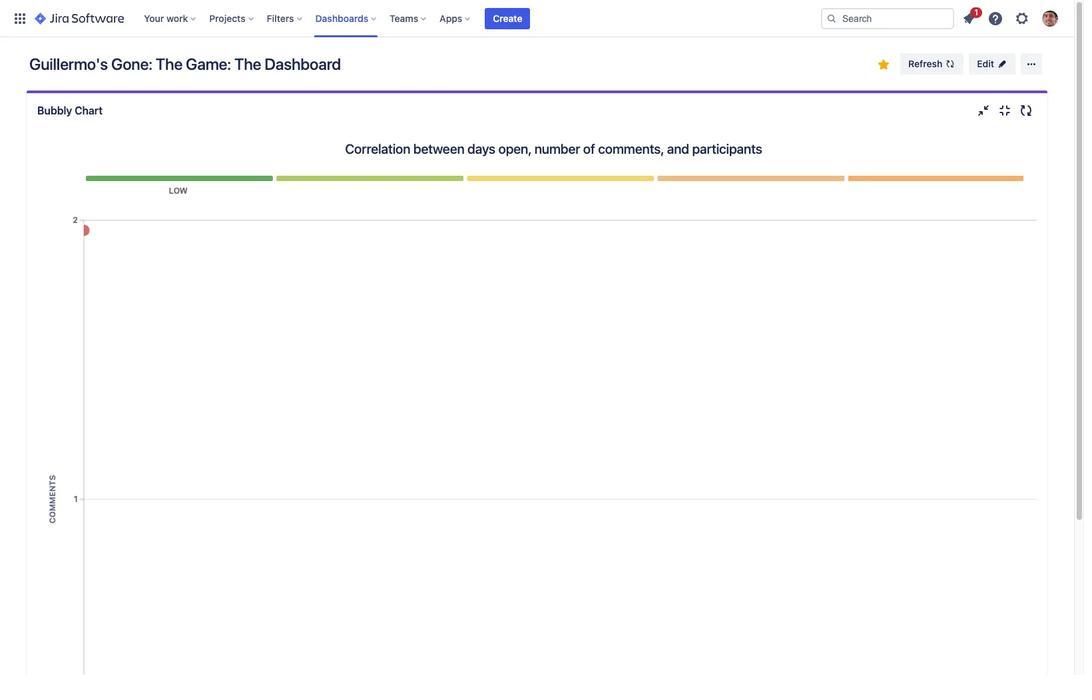 Task type: locate. For each thing, give the bounding box(es) containing it.
and
[[667, 141, 689, 157]]

1 horizontal spatial the
[[234, 55, 261, 73]]

search image
[[827, 13, 837, 24]]

the right game:
[[234, 55, 261, 73]]

Search field
[[821, 8, 954, 29]]

star guillermo's gone: the game: the dashboard image
[[876, 57, 892, 73]]

teams button
[[386, 8, 432, 29]]

create button
[[485, 8, 530, 29]]

game:
[[186, 55, 231, 73]]

refresh bubbly chart image
[[1018, 103, 1034, 119]]

the
[[156, 55, 183, 73], [234, 55, 261, 73]]

open,
[[498, 141, 532, 157]]

1 the from the left
[[156, 55, 183, 73]]

refresh button
[[901, 53, 964, 75]]

correlation
[[345, 141, 411, 157]]

participants
[[692, 141, 762, 157]]

0 horizontal spatial the
[[156, 55, 183, 73]]

bubbly
[[37, 105, 72, 117]]

jira software image
[[35, 10, 124, 26], [35, 10, 124, 26]]

guillermo's
[[29, 55, 108, 73]]

the right gone:
[[156, 55, 183, 73]]

between
[[413, 141, 465, 157]]

gone:
[[111, 55, 152, 73]]

of
[[583, 141, 595, 157]]

refresh
[[909, 58, 943, 69]]

settings image
[[1014, 10, 1030, 26]]

comments,
[[598, 141, 664, 157]]

days
[[468, 141, 496, 157]]

appswitcher icon image
[[12, 10, 28, 26]]

dashboard
[[265, 55, 341, 73]]

banner
[[0, 0, 1074, 37]]

primary element
[[8, 0, 821, 37]]

1
[[975, 7, 978, 17]]



Task type: describe. For each thing, give the bounding box(es) containing it.
dashboards button
[[311, 8, 382, 29]]

guillermo's gone: the game: the dashboard
[[29, 55, 341, 73]]

your work button
[[140, 8, 201, 29]]

work
[[166, 12, 188, 24]]

help image
[[988, 10, 1004, 26]]

refresh image
[[945, 59, 956, 69]]

bubbly chart
[[37, 105, 103, 117]]

banner containing your work
[[0, 0, 1074, 37]]

single column image
[[997, 103, 1013, 119]]

projects
[[209, 12, 246, 24]]

projects button
[[205, 8, 259, 29]]

minimize bubbly chart image
[[976, 103, 992, 119]]

apps button
[[436, 8, 476, 29]]

edit icon image
[[997, 59, 1008, 69]]

2 the from the left
[[234, 55, 261, 73]]

correlation between days open, number of comments, and participants
[[345, 141, 762, 157]]

create
[[493, 12, 522, 24]]

notifications image
[[961, 10, 977, 26]]

filters
[[267, 12, 294, 24]]

teams
[[390, 12, 418, 24]]

apps
[[440, 12, 462, 24]]

your profile and settings image
[[1042, 10, 1058, 26]]

dashboards
[[315, 12, 368, 24]]

chart
[[75, 105, 103, 117]]

number
[[535, 141, 580, 157]]

your
[[144, 12, 164, 24]]

edit link
[[969, 53, 1016, 75]]

your work
[[144, 12, 188, 24]]

more dashboard actions image
[[1024, 56, 1040, 72]]

filters button
[[263, 8, 307, 29]]

edit
[[977, 58, 994, 69]]



Task type: vqa. For each thing, say whether or not it's contained in the screenshot.
bottommost the "8 minutes ago"
no



